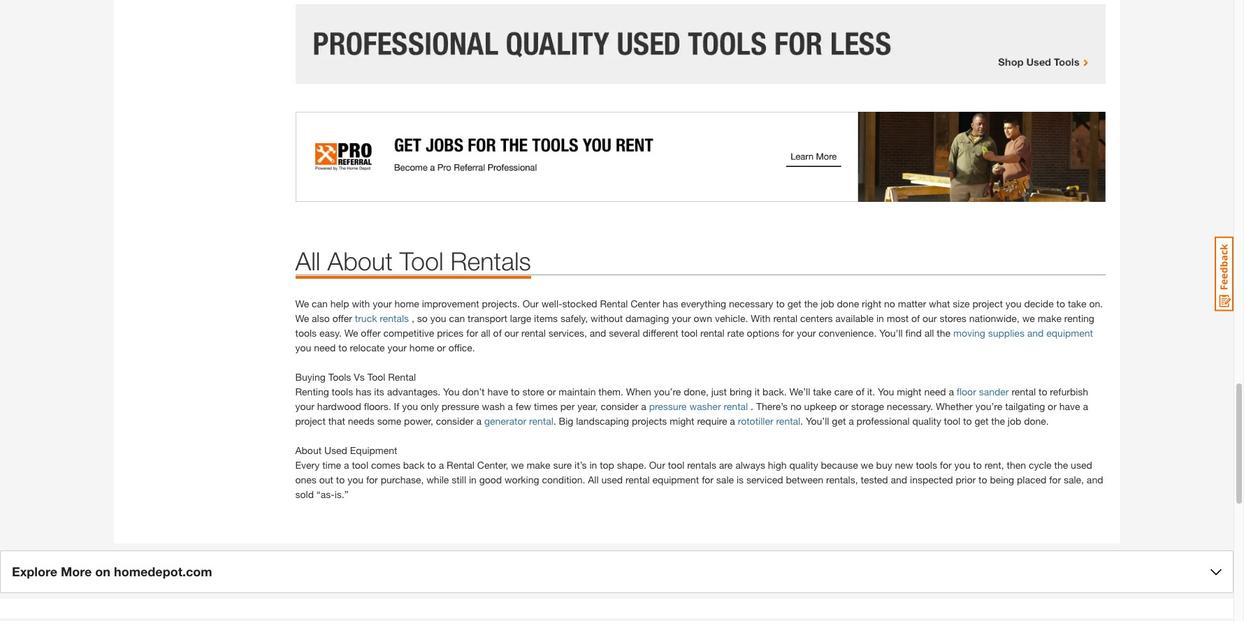 Task type: locate. For each thing, give the bounding box(es) containing it.
1 horizontal spatial our
[[649, 460, 665, 471]]

in for it's
[[589, 460, 597, 471]]

our
[[523, 298, 539, 310], [649, 460, 665, 471]]

the up sale,
[[1054, 460, 1068, 471]]

1 pressure from the left
[[442, 401, 479, 413]]

the up centers
[[804, 298, 818, 310]]

our inside about used equipment every time a tool comes back to a rental center, we make sure it's in top shape. our tool rentals are always high quality because we buy new tools for you to rent, then cycle the used ones out to you for purchase, while still in good working condition. all used rental equipment for sale is serviced between rentals, tested and inspected prior to being placed for sale, and sold "as-is."
[[649, 460, 665, 471]]

0 horizontal spatial need
[[314, 342, 336, 354]]

all down transport
[[481, 327, 490, 339]]

2 vertical spatial we
[[344, 327, 358, 339]]

we
[[1022, 313, 1035, 325], [511, 460, 524, 471], [861, 460, 873, 471]]

you're left done,
[[654, 386, 681, 398]]

might down pressure washer rental link
[[670, 416, 694, 427]]

working
[[505, 474, 539, 486]]

2 you from the left
[[878, 386, 894, 398]]

0 vertical spatial quality
[[912, 416, 941, 427]]

0 vertical spatial equipment
[[1047, 327, 1093, 339]]

1 vertical spatial job
[[1008, 416, 1021, 427]]

offer
[[332, 313, 352, 325], [361, 327, 381, 339]]

2 horizontal spatial get
[[975, 416, 989, 427]]

0 vertical spatial our
[[523, 298, 539, 310]]

home up ,
[[395, 298, 419, 310]]

. left big
[[553, 416, 556, 427]]

needs
[[348, 416, 375, 427]]

you inside the moving supplies and equipment you need to relocate your home or office.
[[295, 342, 311, 354]]

0 horizontal spatial offer
[[332, 313, 352, 325]]

out
[[319, 474, 333, 486]]

1 vertical spatial rentals
[[687, 460, 716, 471]]

tested
[[861, 474, 888, 486]]

all right find
[[925, 327, 934, 339]]

1 vertical spatial quality
[[789, 460, 818, 471]]

all right condition.
[[588, 474, 599, 486]]

you right if
[[402, 401, 418, 413]]

to inside rental to refurbish your hardwood floors. if you only pressure wash a few times per year, consider a
[[1039, 386, 1047, 398]]

your down competitive
[[388, 342, 407, 354]]

job
[[821, 298, 834, 310], [1008, 416, 1021, 427]]

can down improvement
[[449, 313, 465, 325]]

0 vertical spatial in
[[876, 313, 884, 325]]

0 vertical spatial consider
[[601, 401, 638, 413]]

of up find
[[911, 313, 920, 325]]

rental up still
[[447, 460, 475, 471]]

have
[[487, 386, 508, 398], [1059, 401, 1080, 413]]

1 vertical spatial of
[[493, 327, 502, 339]]

need up 'whether'
[[924, 386, 946, 398]]

1 horizontal spatial all
[[588, 474, 599, 486]]

0 vertical spatial our
[[923, 313, 937, 325]]

to down easy.
[[338, 342, 347, 354]]

store
[[522, 386, 544, 398]]

1 horizontal spatial you're
[[975, 401, 1002, 413]]

center,
[[477, 460, 508, 471]]

1 horizontal spatial tools
[[332, 386, 353, 398]]

for right "options"
[[782, 327, 794, 339]]

about used equipment every time a tool comes back to a rental center, we make sure it's in top shape. our tool rentals are always high quality because we buy new tools for you to rent, then cycle the used ones out to you for purchase, while still in good working condition. all used rental equipment for sale is serviced between rentals, tested and inspected prior to being placed for sale, and sold "as-is."
[[295, 445, 1103, 501]]

0 horizontal spatial all
[[481, 327, 490, 339]]

rental inside we can help with your home improvement projects. our well-stocked rental center has everything necessary to get the job done right no matter what size project you decide to take on. we also offer
[[600, 298, 628, 310]]

. left you'll
[[800, 416, 803, 427]]

and down without
[[590, 327, 606, 339]]

0 vertical spatial about
[[327, 246, 393, 276]]

to right prior
[[979, 474, 987, 486]]

and right supplies
[[1027, 327, 1044, 339]]

our right shape.
[[649, 460, 665, 471]]

0 vertical spatial home
[[395, 298, 419, 310]]

everything
[[681, 298, 726, 310]]

our inside we can help with your home improvement projects. our well-stocked rental center has everything necessary to get the job done right no matter what size project you decide to take on. we also offer
[[523, 298, 539, 310]]

1 horizontal spatial rental
[[447, 460, 475, 471]]

1 horizontal spatial tool
[[400, 246, 444, 276]]

explore more on homedepot.com
[[12, 564, 212, 580]]

done
[[837, 298, 859, 310]]

our down what
[[923, 313, 937, 325]]

few
[[516, 401, 531, 413]]

quality down necessary.
[[912, 416, 941, 427]]

0 vertical spatial tools
[[295, 327, 317, 339]]

no up most
[[884, 298, 895, 310]]

or inside the moving supplies and equipment you need to relocate your home or office.
[[437, 342, 446, 354]]

a up "while"
[[439, 460, 444, 471]]

0 horizontal spatial pressure
[[442, 401, 479, 413]]

1 vertical spatial we
[[295, 313, 309, 325]]

it's
[[575, 460, 587, 471]]

0 vertical spatial take
[[1068, 298, 1087, 310]]

0 vertical spatial used
[[1071, 460, 1092, 471]]

get right you'll
[[832, 416, 846, 427]]

you right "so"
[[430, 313, 446, 325]]

in inside ", so you can transport large items safely, without damaging your own vehicle. with rental centers available in most of our stores nationwide, we make renting tools easy. we offer competitive prices for all of our rental services, and several different tool rental rate options for your convenience. you'll find all the"
[[876, 313, 884, 325]]

its
[[374, 386, 384, 398]]

equipment left sale
[[653, 474, 699, 486]]

rental inside about used equipment every time a tool comes back to a rental center, we make sure it's in top shape. our tool rentals are always high quality because we buy new tools for you to rent, then cycle the used ones out to you for purchase, while still in good working condition. all used rental equipment for sale is serviced between rentals, tested and inspected prior to being placed for sale, and sold "as-is."
[[447, 460, 475, 471]]

in right it's
[[589, 460, 597, 471]]

purchase,
[[381, 474, 424, 486]]

tool inside ", so you can transport large items safely, without damaging your own vehicle. with rental centers available in most of our stores nationwide, we make renting tools easy. we offer competitive prices for all of our rental services, and several different tool rental rate options for your convenience. you'll find all the"
[[681, 327, 698, 339]]

done,
[[684, 386, 709, 398]]

0 vertical spatial make
[[1038, 313, 1062, 325]]

1 horizontal spatial used
[[1071, 460, 1092, 471]]

our down large
[[504, 327, 519, 339]]

equipment
[[350, 445, 397, 457]]

0 vertical spatial we
[[295, 298, 309, 310]]

0 horizontal spatial get
[[788, 298, 802, 310]]

make down decide
[[1038, 313, 1062, 325]]

inspected
[[910, 474, 953, 486]]

to down 'whether'
[[963, 416, 972, 427]]

still
[[452, 474, 466, 486]]

we up tested at the bottom
[[861, 460, 873, 471]]

tools
[[295, 327, 317, 339], [332, 386, 353, 398], [916, 460, 937, 471]]

or down prices
[[437, 342, 446, 354]]

floor
[[957, 386, 976, 398]]

home down competitive
[[409, 342, 434, 354]]

rent,
[[985, 460, 1004, 471]]

and inside ", so you can transport large items safely, without damaging your own vehicle. with rental centers available in most of our stores nationwide, we make renting tools easy. we offer competitive prices for all of our rental services, and several different tool rental rate options for your convenience. you'll find all the"
[[590, 327, 606, 339]]

2 horizontal spatial rental
[[600, 298, 628, 310]]

0 horizontal spatial our
[[523, 298, 539, 310]]

. up rototiller
[[751, 401, 753, 413]]

2 vertical spatial tools
[[916, 460, 937, 471]]

rental inside about used equipment every time a tool comes back to a rental center, we make sure it's in top shape. our tool rentals are always high quality because we buy new tools for you to rent, then cycle the used ones out to you for purchase, while still in good working condition. all used rental equipment for sale is serviced between rentals, tested and inspected prior to being placed for sale, and sold "as-is."
[[626, 474, 650, 486]]

sold
[[295, 489, 314, 501]]

get inside we can help with your home improvement projects. our well-stocked rental center has everything necessary to get the job done right no matter what size project you decide to take on. we also offer
[[788, 298, 802, 310]]

there's
[[756, 401, 788, 413]]

are
[[719, 460, 733, 471]]

take
[[1068, 298, 1087, 310], [813, 386, 832, 398]]

your down renting
[[295, 401, 315, 413]]

0 horizontal spatial used
[[601, 474, 623, 486]]

or up times
[[547, 386, 556, 398]]

quality up between
[[789, 460, 818, 471]]

get up centers
[[788, 298, 802, 310]]

1 horizontal spatial rentals
[[687, 460, 716, 471]]

tool down equipment
[[352, 460, 368, 471]]

require
[[697, 416, 727, 427]]

1 vertical spatial need
[[924, 386, 946, 398]]

you inside rental to refurbish your hardwood floors. if you only pressure wash a few times per year, consider a
[[402, 401, 418, 413]]

rental down own at right
[[700, 327, 725, 339]]

only
[[421, 401, 439, 413]]

2 horizontal spatial in
[[876, 313, 884, 325]]

has right 'center'
[[663, 298, 678, 310]]

0 horizontal spatial consider
[[436, 416, 474, 427]]

to left rent,
[[973, 460, 982, 471]]

of left it.
[[856, 386, 864, 398]]

to
[[776, 298, 785, 310], [1057, 298, 1065, 310], [338, 342, 347, 354], [511, 386, 520, 398], [1039, 386, 1047, 398], [963, 416, 972, 427], [427, 460, 436, 471], [973, 460, 982, 471], [336, 474, 345, 486], [979, 474, 987, 486]]

you
[[443, 386, 460, 398], [878, 386, 894, 398]]

1 horizontal spatial .
[[751, 401, 753, 413]]

1 vertical spatial all
[[588, 474, 599, 486]]

to right decide
[[1057, 298, 1065, 310]]

0 vertical spatial project
[[973, 298, 1003, 310]]

moving
[[953, 327, 985, 339]]

used down top
[[601, 474, 623, 486]]

0 horizontal spatial job
[[821, 298, 834, 310]]

1 horizontal spatial need
[[924, 386, 946, 398]]

0 vertical spatial offer
[[332, 313, 352, 325]]

make up working
[[527, 460, 551, 471]]

available
[[835, 313, 874, 325]]

rototiller rental link
[[738, 416, 800, 427]]

have down refurbish
[[1059, 401, 1080, 413]]

has inside we can help with your home improvement projects. our well-stocked rental center has everything necessary to get the job done right no matter what size project you decide to take on. we also offer
[[663, 298, 678, 310]]

1 vertical spatial offer
[[361, 327, 381, 339]]

you up is."
[[348, 474, 363, 486]]

consider down only
[[436, 416, 474, 427]]

rental up without
[[600, 298, 628, 310]]

1 vertical spatial in
[[589, 460, 597, 471]]

1 vertical spatial used
[[601, 474, 623, 486]]

feedback link image
[[1215, 236, 1234, 312]]

your down centers
[[797, 327, 816, 339]]

between
[[786, 474, 823, 486]]

1 vertical spatial might
[[670, 416, 694, 427]]

pressure inside rental to refurbish your hardwood floors. if you only pressure wash a few times per year, consider a
[[442, 401, 479, 413]]

0 vertical spatial you're
[[654, 386, 681, 398]]

project inside . there's no upkeep or storage necessary. whether you're tailgating or have a project that needs some power, consider a
[[295, 416, 326, 427]]

our up large
[[523, 298, 539, 310]]

rental down items
[[521, 327, 546, 339]]

used
[[1071, 460, 1092, 471], [601, 474, 623, 486]]

project left that
[[295, 416, 326, 427]]

1 vertical spatial you're
[[975, 401, 1002, 413]]

right
[[862, 298, 881, 310]]

new
[[895, 460, 913, 471]]

cycle
[[1029, 460, 1052, 471]]

options
[[747, 327, 780, 339]]

1 horizontal spatial have
[[1059, 401, 1080, 413]]

2 horizontal spatial .
[[800, 416, 803, 427]]

generator rental link
[[484, 416, 553, 427]]

tool up improvement
[[400, 246, 444, 276]]

take up renting
[[1068, 298, 1087, 310]]

we right easy.
[[344, 327, 358, 339]]

we'll
[[789, 386, 810, 398]]

might up necessary.
[[897, 386, 922, 398]]

power,
[[404, 416, 433, 427]]

1 horizontal spatial in
[[589, 460, 597, 471]]

home inside the moving supplies and equipment you need to relocate your home or office.
[[409, 342, 434, 354]]

truck rentals link
[[355, 313, 409, 325]]

equipment down renting
[[1047, 327, 1093, 339]]

0 horizontal spatial rentals
[[380, 313, 409, 325]]

0 horizontal spatial make
[[527, 460, 551, 471]]

rental for a
[[447, 460, 475, 471]]

sale,
[[1064, 474, 1084, 486]]

of down transport
[[493, 327, 502, 339]]

1 vertical spatial our
[[504, 327, 519, 339]]

1 horizontal spatial equipment
[[1047, 327, 1093, 339]]

0 vertical spatial has
[[663, 298, 678, 310]]

rototiller
[[738, 416, 773, 427]]

you up buying
[[295, 342, 311, 354]]

and inside the moving supplies and equipment you need to relocate your home or office.
[[1027, 327, 1044, 339]]

1 horizontal spatial project
[[973, 298, 1003, 310]]

rental down shape.
[[626, 474, 650, 486]]

2 horizontal spatial we
[[1022, 313, 1035, 325]]

truck rentals
[[355, 313, 409, 325]]

1 all from the left
[[481, 327, 490, 339]]

0 horizontal spatial might
[[670, 416, 694, 427]]

tool
[[681, 327, 698, 339], [944, 416, 960, 427], [352, 460, 368, 471], [668, 460, 684, 471]]

might
[[897, 386, 922, 398], [670, 416, 694, 427]]

get down floor sander link
[[975, 416, 989, 427]]

relocate
[[350, 342, 385, 354]]

0 vertical spatial all
[[295, 246, 320, 276]]

it
[[755, 386, 760, 398]]

you up prior
[[954, 460, 970, 471]]

1 vertical spatial consider
[[436, 416, 474, 427]]

all
[[481, 327, 490, 339], [925, 327, 934, 339]]

your
[[373, 298, 392, 310], [672, 313, 691, 325], [797, 327, 816, 339], [388, 342, 407, 354], [295, 401, 315, 413]]

0 horizontal spatial rental
[[388, 371, 416, 383]]

1 vertical spatial has
[[356, 386, 371, 398]]

necessary
[[729, 298, 773, 310]]

equipment inside about used equipment every time a tool comes back to a rental center, we make sure it's in top shape. our tool rentals are always high quality because we buy new tools for you to rent, then cycle the used ones out to you for purchase, while still in good working condition. all used rental equipment for sale is serviced between rentals, tested and inspected prior to being placed for sale, and sold "as-is."
[[653, 474, 699, 486]]

.
[[751, 401, 753, 413], [553, 416, 556, 427], [800, 416, 803, 427]]

you're down "sander"
[[975, 401, 1002, 413]]

to right out
[[336, 474, 345, 486]]

in right still
[[469, 474, 477, 486]]

no inside we can help with your home improvement projects. our well-stocked rental center has everything necessary to get the job done right no matter what size project you decide to take on. we also offer
[[884, 298, 895, 310]]

used
[[324, 445, 347, 457]]

have up wash
[[487, 386, 508, 398]]

get
[[788, 298, 802, 310], [832, 416, 846, 427], [975, 416, 989, 427]]

0 vertical spatial tool
[[400, 246, 444, 276]]

homedepot.com
[[114, 564, 212, 580]]

storage
[[851, 401, 884, 413]]

all up also at the bottom of page
[[295, 246, 320, 276]]

0 horizontal spatial tools
[[295, 327, 317, 339]]

take inside we can help with your home improvement projects. our well-stocked rental center has everything necessary to get the job done right no matter what size project you decide to take on. we also offer
[[1068, 298, 1087, 310]]

has
[[663, 298, 678, 310], [356, 386, 371, 398]]

times
[[534, 401, 558, 413]]

take up 'upkeep'
[[813, 386, 832, 398]]

rental up tailgating
[[1012, 386, 1036, 398]]

0 horizontal spatial of
[[493, 327, 502, 339]]

your inside rental to refurbish your hardwood floors. if you only pressure wash a few times per year, consider a
[[295, 401, 315, 413]]

1 horizontal spatial take
[[1068, 298, 1087, 310]]

0 vertical spatial of
[[911, 313, 920, 325]]

shape.
[[617, 460, 646, 471]]

0 horizontal spatial take
[[813, 386, 832, 398]]

1 vertical spatial have
[[1059, 401, 1080, 413]]

for down comes
[[366, 474, 378, 486]]

we up the moving supplies and equipment link
[[1022, 313, 1035, 325]]

home
[[395, 298, 419, 310], [409, 342, 434, 354]]

0 vertical spatial might
[[897, 386, 922, 398]]

about up with
[[327, 246, 393, 276]]

equipment
[[1047, 327, 1093, 339], [653, 474, 699, 486]]

nationwide,
[[969, 313, 1020, 325]]

1 horizontal spatial offer
[[361, 327, 381, 339]]

job inside we can help with your home improvement projects. our well-stocked rental center has everything necessary to get the job done right no matter what size project you decide to take on. we also offer
[[821, 298, 834, 310]]

0 horizontal spatial we
[[511, 460, 524, 471]]

to up tailgating
[[1039, 386, 1047, 398]]

0 horizontal spatial project
[[295, 416, 326, 427]]

1 horizontal spatial pressure
[[649, 401, 687, 413]]

1 vertical spatial no
[[790, 401, 801, 413]]

for up inspected
[[940, 460, 952, 471]]

pressure down renting tools has its advantages. you don't have to store or maintain them. when you're done, just bring it back. we'll take care of it. you might need a floor sander
[[649, 401, 687, 413]]

offer up relocate
[[361, 327, 381, 339]]

job up centers
[[821, 298, 834, 310]]

can up also at the bottom of page
[[312, 298, 328, 310]]

no
[[884, 298, 895, 310], [790, 401, 801, 413]]

your inside the moving supplies and equipment you need to relocate your home or office.
[[388, 342, 407, 354]]

renting
[[1064, 313, 1094, 325]]

your up truck rentals link
[[373, 298, 392, 310]]

back
[[403, 460, 425, 471]]

we up working
[[511, 460, 524, 471]]

your inside we can help with your home improvement projects. our well-stocked rental center has everything necessary to get the job done right no matter what size project you decide to take on. we also offer
[[373, 298, 392, 310]]

has down vs
[[356, 386, 371, 398]]

you right it.
[[878, 386, 894, 398]]

1 horizontal spatial has
[[663, 298, 678, 310]]

1 horizontal spatial make
[[1038, 313, 1062, 325]]

rentals
[[380, 313, 409, 325], [687, 460, 716, 471]]

you left don't at the bottom left of page
[[443, 386, 460, 398]]

1 horizontal spatial all
[[925, 327, 934, 339]]

or down care
[[840, 401, 848, 413]]

rentals
[[451, 246, 531, 276]]

no inside . there's no upkeep or storage necessary. whether you're tailgating or have a project that needs some power, consider a
[[790, 401, 801, 413]]

. inside . there's no upkeep or storage necessary. whether you're tailgating or have a project that needs some power, consider a
[[751, 401, 753, 413]]

0 vertical spatial no
[[884, 298, 895, 310]]

0 vertical spatial rental
[[600, 298, 628, 310]]

in
[[876, 313, 884, 325], [589, 460, 597, 471], [469, 474, 477, 486]]

tool down own at right
[[681, 327, 698, 339]]

1 vertical spatial make
[[527, 460, 551, 471]]

1 vertical spatial about
[[295, 445, 322, 457]]



Task type: describe. For each thing, give the bounding box(es) containing it.
tool right shape.
[[668, 460, 684, 471]]

rental down times
[[529, 416, 553, 427]]

is."
[[335, 489, 349, 501]]

make inside ", so you can transport large items safely, without damaging your own vehicle. with rental centers available in most of our stores nationwide, we make renting tools easy. we offer competitive prices for all of our rental services, and several different tool rental rate options for your convenience. you'll find all the"
[[1038, 313, 1062, 325]]

have inside . there's no upkeep or storage necessary. whether you're tailgating or have a project that needs some power, consider a
[[1059, 401, 1080, 413]]

a down when
[[641, 401, 646, 413]]

center
[[631, 298, 660, 310]]

for left sale
[[702, 474, 714, 486]]

washer
[[689, 401, 721, 413]]

0 horizontal spatial tool
[[367, 371, 385, 383]]

matter
[[898, 298, 926, 310]]

then
[[1007, 460, 1026, 471]]

sure
[[553, 460, 572, 471]]

tools inside ", so you can transport large items safely, without damaging your own vehicle. with rental centers available in most of our stores nationwide, we make renting tools easy. we offer competitive prices for all of our rental services, and several different tool rental rate options for your convenience. you'll find all the"
[[295, 327, 317, 339]]

rental for stocked
[[600, 298, 628, 310]]

buying
[[295, 371, 326, 383]]

find
[[905, 327, 922, 339]]

or for whether
[[1048, 401, 1057, 413]]

vehicle.
[[715, 313, 748, 325]]

1 horizontal spatial we
[[861, 460, 873, 471]]

in for available
[[876, 313, 884, 325]]

pressure washer rental
[[649, 401, 748, 413]]

make inside about used equipment every time a tool comes back to a rental center, we make sure it's in top shape. our tool rentals are always high quality because we buy new tools for you to rent, then cycle the used ones out to you for purchase, while still in good working condition. all used rental equipment for sale is serviced between rentals, tested and inspected prior to being placed for sale, and sold "as-is."
[[527, 460, 551, 471]]

rental inside rental to refurbish your hardwood floors. if you only pressure wash a few times per year, consider a
[[1012, 386, 1036, 398]]

upkeep
[[804, 401, 837, 413]]

projects.
[[482, 298, 520, 310]]

rentals inside about used equipment every time a tool comes back to a rental center, we make sure it's in top shape. our tool rentals are always high quality because we buy new tools for you to rent, then cycle the used ones out to you for purchase, while still in good working condition. all used rental equipment for sale is serviced between rentals, tested and inspected prior to being placed for sale, and sold "as-is."
[[687, 460, 716, 471]]

different
[[643, 327, 678, 339]]

for up office.
[[466, 327, 478, 339]]

for left sale,
[[1049, 474, 1061, 486]]

offer inside ", so you can transport large items safely, without damaging your own vehicle. with rental centers available in most of our stores nationwide, we make renting tools easy. we offer competitive prices for all of our rental services, and several different tool rental rate options for your convenience. you'll find all the"
[[361, 327, 381, 339]]

every
[[295, 460, 320, 471]]

to up "while"
[[427, 460, 436, 471]]

2 horizontal spatial of
[[911, 313, 920, 325]]

you're inside . there's no upkeep or storage necessary. whether you're tailgating or have a project that needs some power, consider a
[[975, 401, 1002, 413]]

1 vertical spatial tools
[[332, 386, 353, 398]]

own
[[694, 313, 712, 325]]

to right necessary at the top right of page
[[776, 298, 785, 310]]

you'll
[[806, 416, 829, 427]]

or for relocate
[[437, 342, 446, 354]]

whether
[[936, 401, 973, 413]]

explore more on homedepot.com button
[[0, 551, 1234, 594]]

tools inside about used equipment every time a tool comes back to a rental center, we make sure it's in top shape. our tool rentals are always high quality because we buy new tools for you to rent, then cycle the used ones out to you for purchase, while still in good working condition. all used rental equipment for sale is serviced between rentals, tested and inspected prior to being placed for sale, and sold "as-is."
[[916, 460, 937, 471]]

a right require
[[730, 416, 735, 427]]

,
[[412, 313, 414, 325]]

the inside we can help with your home improvement projects. our well-stocked rental center has everything necessary to get the job done right no matter what size project you decide to take on. we also offer
[[804, 298, 818, 310]]

tool down 'whether'
[[944, 416, 960, 427]]

centers
[[800, 313, 833, 325]]

you'll
[[879, 327, 903, 339]]

1 horizontal spatial get
[[832, 416, 846, 427]]

transport
[[468, 313, 507, 325]]

renting tools has its advantages. you don't have to store or maintain them. when you're done, just bring it back. we'll take care of it. you might need a floor sander
[[295, 386, 1009, 398]]

moving supplies and equipment link
[[953, 327, 1093, 339]]

rentals,
[[826, 474, 858, 486]]

equipment inside the moving supplies and equipment you need to relocate your home or office.
[[1047, 327, 1093, 339]]

while
[[427, 474, 449, 486]]

a right time
[[344, 460, 349, 471]]

0 horizontal spatial our
[[504, 327, 519, 339]]

to inside the moving supplies and equipment you need to relocate your home or office.
[[338, 342, 347, 354]]

tailgating
[[1005, 401, 1045, 413]]

high
[[768, 460, 787, 471]]

supplies
[[988, 327, 1025, 339]]

0 vertical spatial rentals
[[380, 313, 409, 325]]

we can help with your home improvement projects. our well-stocked rental center has everything necessary to get the job done right no matter what size project you decide to take on. we also offer
[[295, 298, 1103, 325]]

2 vertical spatial of
[[856, 386, 864, 398]]

stocked
[[562, 298, 597, 310]]

being
[[990, 474, 1014, 486]]

done.
[[1024, 416, 1049, 427]]

convenience.
[[819, 327, 877, 339]]

we inside ", so you can transport large items safely, without damaging your own vehicle. with rental centers available in most of our stores nationwide, we make renting tools easy. we offer competitive prices for all of our rental services, and several different tool rental rate options for your convenience. you'll find all the"
[[1022, 313, 1035, 325]]

on.
[[1089, 298, 1103, 310]]

you inside ", so you can transport large items safely, without damaging your own vehicle. with rental centers available in most of our stores nationwide, we make renting tools easy. we offer competitive prices for all of our rental services, and several different tool rental rate options for your convenience. you'll find all the"
[[430, 313, 446, 325]]

them.
[[599, 386, 623, 398]]

with
[[751, 313, 771, 325]]

comes
[[371, 460, 400, 471]]

become a pro referral professional image
[[295, 112, 1106, 202]]

rental down bring
[[724, 401, 748, 413]]

your left own at right
[[672, 313, 691, 325]]

vs
[[354, 371, 365, 383]]

without
[[591, 313, 623, 325]]

and right sale,
[[1087, 474, 1103, 486]]

1 horizontal spatial might
[[897, 386, 922, 398]]

don't
[[462, 386, 485, 398]]

because
[[821, 460, 858, 471]]

rental to refurbish your hardwood floors. if you only pressure wash a few times per year, consider a
[[295, 386, 1088, 413]]

the inside ", so you can transport large items safely, without damaging your own vehicle. with rental centers available in most of our stores nationwide, we make renting tools easy. we offer competitive prices for all of our rental services, and several different tool rental rate options for your convenience. you'll find all the"
[[937, 327, 951, 339]]

bring
[[730, 386, 752, 398]]

all inside about used equipment every time a tool comes back to a rental center, we make sure it's in top shape. our tool rentals are always high quality because we buy new tools for you to rent, then cycle the used ones out to you for purchase, while still in good working condition. all used rental equipment for sale is serviced between rentals, tested and inspected prior to being placed for sale, and sold "as-is."
[[588, 474, 599, 486]]

you inside we can help with your home improvement projects. our well-stocked rental center has everything necessary to get the job done right no matter what size project you decide to take on. we also offer
[[1006, 298, 1022, 310]]

a up 'whether'
[[949, 386, 954, 398]]

that
[[328, 416, 345, 427]]

safely,
[[561, 313, 588, 325]]

year,
[[577, 401, 598, 413]]

0 horizontal spatial has
[[356, 386, 371, 398]]

rental right with
[[773, 313, 798, 325]]

quality inside about used equipment every time a tool comes back to a rental center, we make sure it's in top shape. our tool rentals are always high quality because we buy new tools for you to rent, then cycle the used ones out to you for purchase, while still in good working condition. all used rental equipment for sale is serviced between rentals, tested and inspected prior to being placed for sale, and sold "as-is."
[[789, 460, 818, 471]]

a left generator
[[476, 416, 482, 427]]

offer inside we can help with your home improvement projects. our well-stocked rental center has everything necessary to get the job done right no matter what size project you decide to take on. we also offer
[[332, 313, 352, 325]]

serviced
[[746, 474, 783, 486]]

size
[[953, 298, 970, 310]]

explore
[[12, 564, 57, 580]]

if
[[394, 401, 399, 413]]

it.
[[867, 386, 875, 398]]

to up few on the left of the page
[[511, 386, 520, 398]]

condition.
[[542, 474, 585, 486]]

stores
[[940, 313, 967, 325]]

0 horizontal spatial all
[[295, 246, 320, 276]]

1 horizontal spatial job
[[1008, 416, 1021, 427]]

home inside we can help with your home improvement projects. our well-stocked rental center has everything necessary to get the job done right no matter what size project you decide to take on. we also offer
[[395, 298, 419, 310]]

1 vertical spatial take
[[813, 386, 832, 398]]

0 horizontal spatial .
[[553, 416, 556, 427]]

prices
[[437, 327, 464, 339]]

consider inside rental to refurbish your hardwood floors. if you only pressure wash a few times per year, consider a
[[601, 401, 638, 413]]

items
[[534, 313, 558, 325]]

professional quality used tools for less > shop used tools image
[[295, 4, 1106, 84]]

need inside the moving supplies and equipment you need to relocate your home or office.
[[314, 342, 336, 354]]

time
[[322, 460, 341, 471]]

professional
[[857, 416, 910, 427]]

is
[[737, 474, 744, 486]]

always
[[735, 460, 765, 471]]

pressure washer rental link
[[649, 401, 748, 413]]

0 horizontal spatial in
[[469, 474, 477, 486]]

help
[[330, 298, 349, 310]]

wash
[[482, 401, 505, 413]]

services,
[[548, 327, 587, 339]]

rate
[[727, 327, 744, 339]]

the inside about used equipment every time a tool comes back to a rental center, we make sure it's in top shape. our tool rentals are always high quality because we buy new tools for you to rent, then cycle the used ones out to you for purchase, while still in good working condition. all used rental equipment for sale is serviced between rentals, tested and inspected prior to being placed for sale, and sold "as-is."
[[1054, 460, 1068, 471]]

necessary.
[[887, 401, 933, 413]]

project inside we can help with your home improvement projects. our well-stocked rental center has everything necessary to get the job done right no matter what size project you decide to take on. we also offer
[[973, 298, 1003, 310]]

1 horizontal spatial quality
[[912, 416, 941, 427]]

a down refurbish
[[1083, 401, 1088, 413]]

consider inside . there's no upkeep or storage necessary. whether you're tailgating or have a project that needs some power, consider a
[[436, 416, 474, 427]]

. there's no upkeep or storage necessary. whether you're tailgating or have a project that needs some power, consider a
[[295, 401, 1088, 427]]

about inside about used equipment every time a tool comes back to a rental center, we make sure it's in top shape. our tool rentals are always high quality because we buy new tools for you to rent, then cycle the used ones out to you for purchase, while still in good working condition. all used rental equipment for sale is serviced between rentals, tested and inspected prior to being placed for sale, and sold "as-is."
[[295, 445, 322, 457]]

1 you from the left
[[443, 386, 460, 398]]

sander
[[979, 386, 1009, 398]]

large
[[510, 313, 531, 325]]

easy.
[[319, 327, 342, 339]]

the down "sander"
[[991, 416, 1005, 427]]

a left few on the left of the page
[[508, 401, 513, 413]]

what
[[929, 298, 950, 310]]

and down new
[[891, 474, 907, 486]]

we inside ", so you can transport large items safely, without damaging your own vehicle. with rental centers available in most of our stores nationwide, we make renting tools easy. we offer competitive prices for all of our rental services, and several different tool rental rate options for your convenience. you'll find all the"
[[344, 327, 358, 339]]

with
[[352, 298, 370, 310]]

improvement
[[422, 298, 479, 310]]

moving supplies and equipment you need to relocate your home or office.
[[295, 327, 1093, 354]]

0 horizontal spatial have
[[487, 386, 508, 398]]

refurbish
[[1050, 386, 1088, 398]]

can inside we can help with your home improvement projects. our well-stocked rental center has everything necessary to get the job done right no matter what size project you decide to take on. we also offer
[[312, 298, 328, 310]]

just
[[711, 386, 727, 398]]

or for have
[[547, 386, 556, 398]]

back.
[[763, 386, 787, 398]]

2 pressure from the left
[[649, 401, 687, 413]]

a down storage on the right
[[849, 416, 854, 427]]

buy
[[876, 460, 892, 471]]

"as-
[[317, 489, 335, 501]]

office.
[[448, 342, 475, 354]]

can inside ", so you can transport large items safely, without damaging your own vehicle. with rental centers available in most of our stores nationwide, we make renting tools easy. we offer competitive prices for all of our rental services, and several different tool rental rate options for your convenience. you'll find all the"
[[449, 313, 465, 325]]

big
[[559, 416, 573, 427]]

rental down there's
[[776, 416, 800, 427]]

2 all from the left
[[925, 327, 934, 339]]

0 horizontal spatial you're
[[654, 386, 681, 398]]

ones
[[295, 474, 317, 486]]

placed
[[1017, 474, 1047, 486]]

sale
[[716, 474, 734, 486]]



Task type: vqa. For each thing, say whether or not it's contained in the screenshot.
the bottom make
yes



